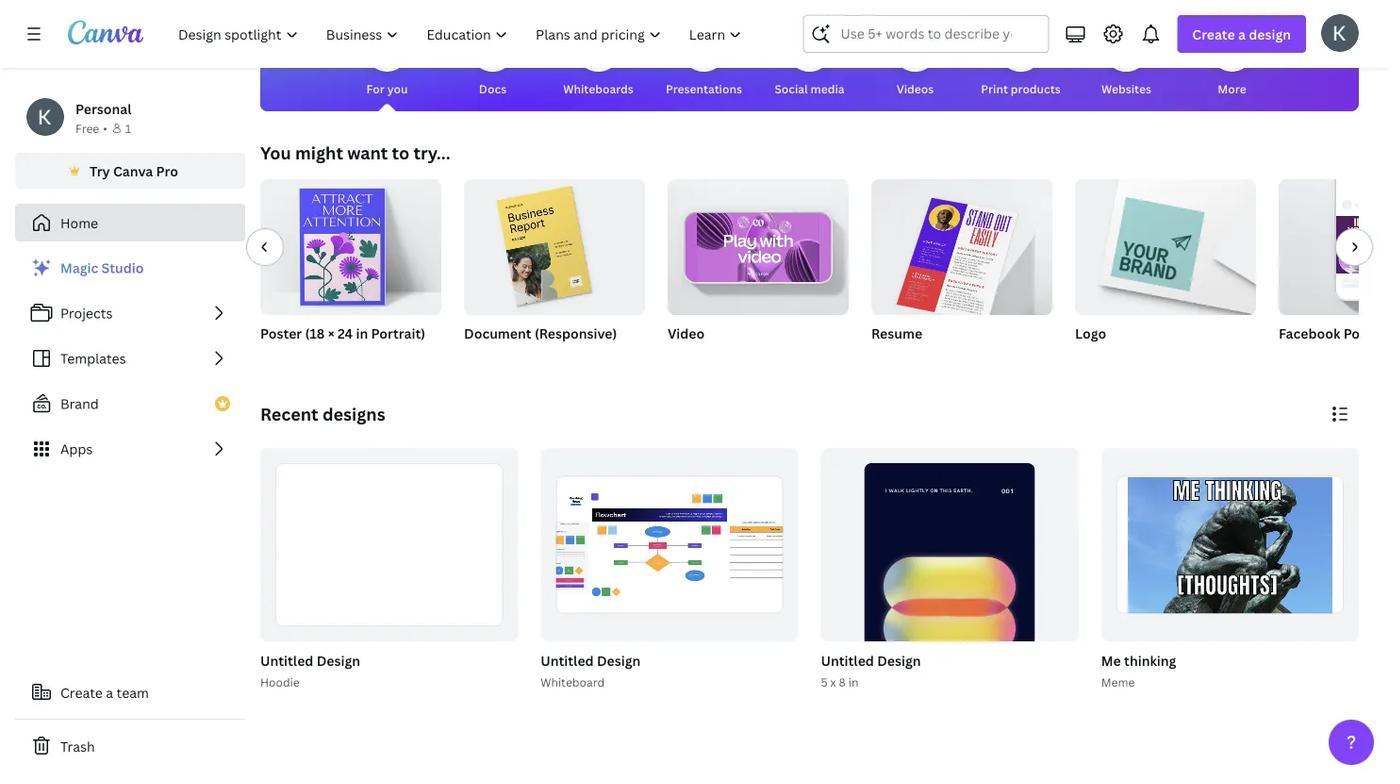 Task type: locate. For each thing, give the bounding box(es) containing it.
logo
[[1075, 325, 1107, 342]]

untitled design button up 8
[[821, 649, 921, 673]]

1 vertical spatial in
[[849, 674, 859, 690]]

create left design
[[1193, 25, 1236, 43]]

design inside untitled design whiteboard
[[597, 652, 641, 670]]

group
[[260, 172, 442, 316], [464, 172, 645, 316], [668, 172, 849, 316], [872, 172, 1053, 324], [1075, 172, 1257, 316], [1279, 180, 1390, 316]]

social media button
[[775, 14, 845, 112]]

untitled design hoodie
[[260, 652, 360, 690]]

docs
[[479, 81, 507, 97]]

2 horizontal spatial untitled design button
[[821, 649, 921, 673]]

1 horizontal spatial in
[[849, 674, 859, 690]]

create inside button
[[60, 683, 103, 701]]

create
[[1193, 25, 1236, 43], [60, 683, 103, 701]]

a inside "dropdown button"
[[1239, 25, 1246, 43]]

1 horizontal spatial design
[[597, 652, 641, 670]]

untitled inside untitled design hoodie
[[260, 652, 314, 670]]

untitled up 'hoodie'
[[260, 652, 314, 670]]

1 horizontal spatial a
[[1239, 25, 1246, 43]]

docs button
[[470, 14, 516, 112]]

1 vertical spatial create
[[60, 683, 103, 701]]

0 horizontal spatial untitled
[[260, 652, 314, 670]]

list containing magic studio
[[15, 249, 245, 468]]

0 vertical spatial create
[[1193, 25, 1236, 43]]

create inside "dropdown button"
[[1193, 25, 1236, 43]]

free
[[75, 120, 99, 136]]

a for design
[[1239, 25, 1246, 43]]

5
[[821, 674, 828, 690]]

templates
[[60, 350, 126, 367]]

whiteboards
[[563, 81, 634, 97]]

untitled inside the untitled design 5 x 8 in
[[821, 652, 874, 670]]

3 design from the left
[[877, 652, 921, 670]]

a left design
[[1239, 25, 1246, 43]]

1
[[125, 120, 131, 136], [1035, 620, 1041, 633]]

you
[[260, 142, 291, 165]]

1 horizontal spatial untitled design button
[[541, 649, 641, 673]]

a for team
[[106, 683, 113, 701]]

2 design from the left
[[597, 652, 641, 670]]

untitled design button up whiteboard
[[541, 649, 641, 673]]

more button
[[1210, 14, 1255, 112]]

untitled inside untitled design whiteboard
[[541, 652, 594, 670]]

0 horizontal spatial design
[[317, 652, 360, 670]]

1 left of
[[1035, 620, 1041, 633]]

meme
[[1102, 674, 1135, 690]]

in right 8
[[849, 674, 859, 690]]

1 right '•'
[[125, 120, 131, 136]]

untitled for untitled design hoodie
[[260, 652, 314, 670]]

home link
[[15, 204, 245, 242]]

create a design
[[1193, 25, 1292, 43]]

untitled up whiteboard
[[541, 652, 594, 670]]

apps
[[60, 440, 93, 458]]

1 of 2
[[1035, 620, 1066, 633]]

3 untitled design button from the left
[[821, 649, 921, 673]]

design inside the untitled design 5 x 8 in
[[877, 652, 921, 670]]

1 horizontal spatial 1
[[1035, 620, 1041, 633]]

in inside poster (18 × 24 in portrait) group
[[356, 325, 368, 342]]

2 horizontal spatial design
[[877, 652, 921, 670]]

resume
[[872, 325, 923, 342]]

2 horizontal spatial untitled
[[821, 652, 874, 670]]

0 vertical spatial in
[[356, 325, 368, 342]]

design for untitled design whiteboard
[[597, 652, 641, 670]]

group for facebook post (landscape) group
[[1279, 180, 1390, 316]]

products
[[1011, 81, 1061, 97]]

untitled up 8
[[821, 652, 874, 670]]

0 vertical spatial a
[[1239, 25, 1246, 43]]

me thinking button
[[1102, 649, 1177, 673]]

presentations
[[666, 81, 742, 97]]

websites button
[[1102, 14, 1152, 112]]

print products
[[981, 81, 1061, 97]]

in right 24
[[356, 325, 368, 342]]

design inside untitled design hoodie
[[317, 652, 360, 670]]

0 horizontal spatial untitled design button
[[260, 649, 360, 673]]

design for untitled design hoodie
[[317, 652, 360, 670]]

2 untitled design button from the left
[[541, 649, 641, 673]]

poster
[[260, 325, 302, 342]]

portrait)
[[371, 325, 426, 342]]

1 vertical spatial a
[[106, 683, 113, 701]]

free •
[[75, 120, 107, 136]]

for you
[[367, 81, 408, 97]]

0 vertical spatial 1
[[125, 120, 131, 136]]

create for create a team
[[60, 683, 103, 701]]

thinking
[[1125, 652, 1177, 670]]

videos
[[897, 81, 934, 97]]

1 vertical spatial 1
[[1035, 620, 1041, 633]]

brand link
[[15, 385, 245, 423]]

whiteboards button
[[563, 14, 634, 112]]

presentations button
[[666, 14, 742, 112]]

create a team
[[60, 683, 149, 701]]

in
[[356, 325, 368, 342], [849, 674, 859, 690]]

templates link
[[15, 340, 245, 377]]

None search field
[[803, 15, 1049, 53]]

websites
[[1102, 81, 1152, 97]]

magic studio
[[60, 259, 144, 277]]

for you button
[[365, 14, 410, 112]]

untitled design button for untitled design 5 x 8 in
[[821, 649, 921, 673]]

untitled
[[260, 652, 314, 670], [541, 652, 594, 670], [821, 652, 874, 670]]

2 untitled from the left
[[541, 652, 594, 670]]

poster (18 × 24 in portrait) group
[[260, 172, 442, 367]]

1 design from the left
[[317, 652, 360, 670]]

team
[[117, 683, 149, 701]]

create left "team"
[[60, 683, 103, 701]]

a left "team"
[[106, 683, 113, 701]]

a inside button
[[106, 683, 113, 701]]

3 untitled from the left
[[821, 652, 874, 670]]

social
[[775, 81, 808, 97]]

list
[[15, 249, 245, 468]]

logo group
[[1075, 172, 1257, 367]]

design for untitled design 5 x 8 in
[[877, 652, 921, 670]]

untitled design button for untitled design whiteboard
[[541, 649, 641, 673]]

try canva pro button
[[15, 153, 245, 189]]

resume group
[[872, 172, 1053, 367]]

untitled design button up 'hoodie'
[[260, 649, 360, 673]]

1 for 1
[[125, 120, 131, 136]]

0 horizontal spatial 1
[[125, 120, 131, 136]]

a
[[1239, 25, 1246, 43], [106, 683, 113, 701]]

social media
[[775, 81, 845, 97]]

design
[[317, 652, 360, 670], [597, 652, 641, 670], [877, 652, 921, 670]]

of
[[1044, 620, 1057, 633]]

1 horizontal spatial untitled
[[541, 652, 594, 670]]

facebook
[[1279, 325, 1341, 342]]

facebook post (la
[[1279, 325, 1390, 342]]

untitled for untitled design whiteboard
[[541, 652, 594, 670]]

try
[[90, 162, 110, 180]]

untitled design 5 x 8 in
[[821, 652, 921, 690]]

try canva pro
[[90, 162, 178, 180]]

0 horizontal spatial create
[[60, 683, 103, 701]]

0 horizontal spatial in
[[356, 325, 368, 342]]

1 untitled design button from the left
[[260, 649, 360, 673]]

recent
[[260, 403, 319, 426]]

untitled design button
[[260, 649, 360, 673], [541, 649, 641, 673], [821, 649, 921, 673]]

create a team button
[[15, 674, 245, 711]]

pro
[[156, 162, 178, 180]]

0 horizontal spatial a
[[106, 683, 113, 701]]

1 horizontal spatial create
[[1193, 25, 1236, 43]]

1 untitled from the left
[[260, 652, 314, 670]]

whiteboard
[[541, 674, 605, 690]]



Task type: describe. For each thing, give the bounding box(es) containing it.
for
[[367, 81, 385, 97]]

group for "document (responsive)" group
[[464, 172, 645, 316]]

trash
[[60, 737, 95, 755]]

design
[[1249, 25, 1292, 43]]

home
[[60, 214, 98, 232]]

try...
[[414, 142, 451, 165]]

poster (18 × 24 in portrait)
[[260, 325, 426, 342]]

8
[[839, 674, 846, 690]]

untitled design button for untitled design hoodie
[[260, 649, 360, 673]]

document (responsive) group
[[464, 172, 645, 367]]

video
[[668, 325, 705, 342]]

document
[[464, 325, 532, 342]]

more
[[1218, 81, 1247, 97]]

facebook post (landscape) group
[[1279, 180, 1390, 367]]

(responsive)
[[535, 325, 617, 342]]

group for resume group
[[872, 172, 1053, 324]]

me thinking meme
[[1102, 652, 1177, 690]]

media
[[811, 81, 845, 97]]

you might want to try...
[[260, 142, 451, 165]]

group for poster (18 × 24 in portrait) group
[[260, 172, 442, 316]]

kendall parks image
[[1322, 14, 1359, 52]]

print products button
[[981, 14, 1061, 112]]

you
[[387, 81, 408, 97]]

video group
[[668, 172, 849, 367]]

24
[[338, 325, 353, 342]]

x
[[831, 674, 836, 690]]

recent designs
[[260, 403, 385, 426]]

apps link
[[15, 430, 245, 468]]

top level navigation element
[[166, 15, 758, 53]]

×
[[328, 325, 335, 342]]

document (responsive)
[[464, 325, 617, 342]]

Search search field
[[841, 16, 1012, 52]]

(18
[[305, 325, 325, 342]]

in inside the untitled design 5 x 8 in
[[849, 674, 859, 690]]

magic
[[60, 259, 98, 277]]

want
[[347, 142, 388, 165]]

hoodie
[[260, 674, 300, 690]]

might
[[295, 142, 343, 165]]

1 for 1 of 2
[[1035, 620, 1041, 633]]

canva
[[113, 162, 153, 180]]

post
[[1344, 325, 1373, 342]]

group for video group
[[668, 172, 849, 316]]

brand
[[60, 395, 99, 413]]

projects
[[60, 304, 113, 322]]

me
[[1102, 652, 1121, 670]]

create a design button
[[1178, 15, 1307, 53]]

videos button
[[893, 14, 938, 112]]

create for create a design
[[1193, 25, 1236, 43]]

designs
[[323, 403, 385, 426]]

2
[[1060, 620, 1066, 633]]

group for logo group
[[1075, 172, 1257, 316]]

personal
[[75, 100, 132, 117]]

print
[[981, 81, 1008, 97]]

(la
[[1376, 325, 1390, 342]]

•
[[103, 120, 107, 136]]

untitled design whiteboard
[[541, 652, 641, 690]]

trash link
[[15, 727, 245, 765]]

magic studio link
[[15, 249, 245, 287]]

projects link
[[15, 294, 245, 332]]

untitled for untitled design 5 x 8 in
[[821, 652, 874, 670]]

to
[[392, 142, 410, 165]]

studio
[[102, 259, 144, 277]]



Task type: vqa. For each thing, say whether or not it's contained in the screenshot.


